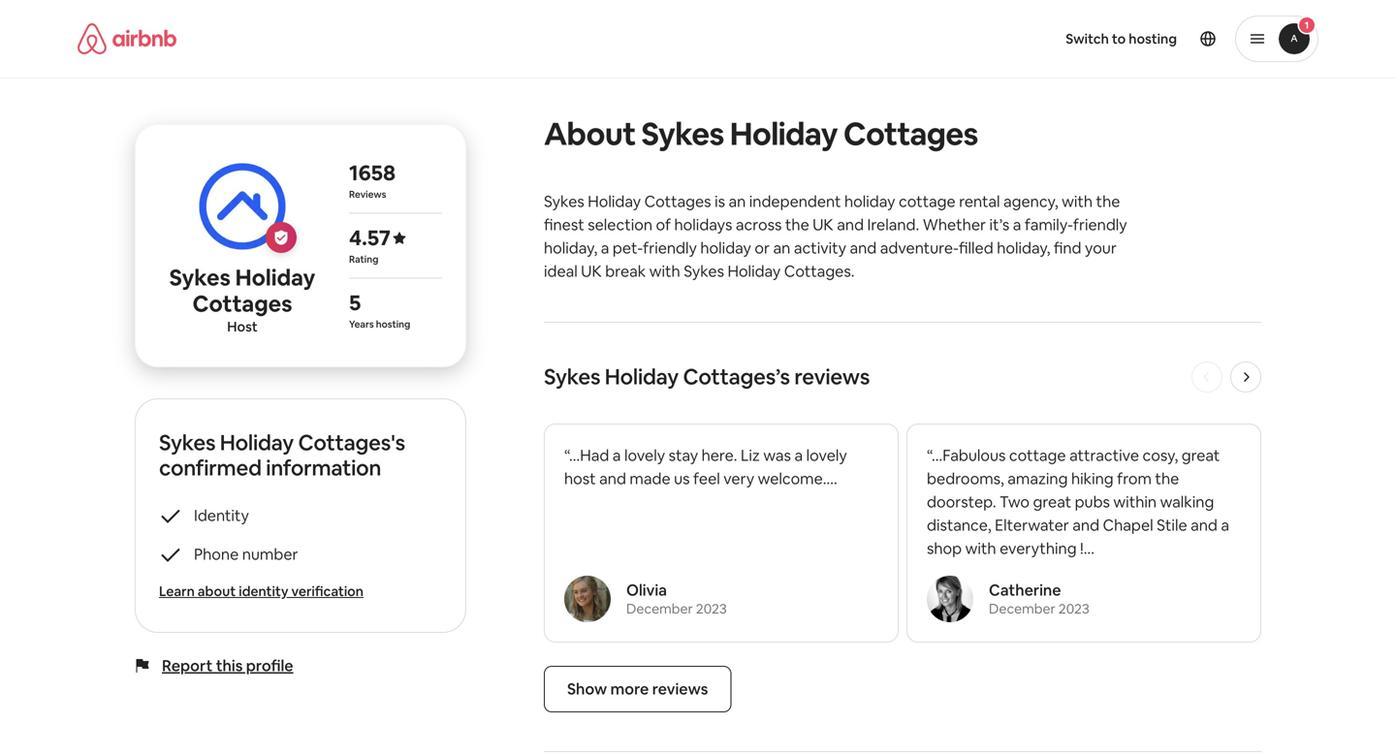 Task type: vqa. For each thing, say whether or not it's contained in the screenshot.
Thai
no



Task type: describe. For each thing, give the bounding box(es) containing it.
report this profile
[[162, 656, 293, 676]]

holiday down or
[[728, 261, 781, 281]]

was
[[764, 446, 791, 466]]

bedrooms,
[[927, 469, 1005, 489]]

1 vertical spatial great
[[1033, 492, 1072, 512]]

about
[[198, 583, 236, 600]]

within
[[1114, 492, 1157, 512]]

host
[[227, 318, 258, 336]]

"…had
[[565, 446, 609, 466]]

here.
[[702, 446, 738, 466]]

"…had a lovely stay here. liz was a lovely host and made us feel very welcome.…
[[565, 446, 848, 489]]

sykes for sykes holiday cottages's reviews
[[544, 363, 601, 391]]

ideal
[[544, 261, 578, 281]]

1 holiday, from the left
[[544, 238, 598, 258]]

1
[[1305, 19, 1310, 32]]

activity
[[794, 238, 847, 258]]

0 horizontal spatial the
[[786, 215, 810, 235]]

cottages for sykes holiday cottages host
[[193, 289, 292, 318]]

liz
[[741, 446, 760, 466]]

0 horizontal spatial with
[[650, 261, 681, 281]]

catherine
[[989, 581, 1062, 600]]

a left pet-
[[601, 238, 609, 258]]

holiday for confirmed
[[220, 429, 294, 457]]

reviews
[[349, 188, 386, 201]]

report
[[162, 656, 213, 676]]

the inside the "…fabulous cottage attractive cosy, great bedrooms, amazing hiking from the doorstep. two great pubs within walking distance, elterwater and chapel stile and a shop with everything !…
[[1156, 469, 1180, 489]]

olivia
[[627, 581, 667, 600]]

switch to hosting link
[[1055, 18, 1189, 59]]

adventure-
[[880, 238, 959, 258]]

rating
[[349, 253, 379, 266]]

of
[[656, 215, 671, 235]]

olivia december 2023
[[627, 581, 727, 618]]

4.57
[[349, 224, 391, 252]]

1 lovely from the left
[[625, 446, 665, 466]]

5
[[349, 289, 361, 317]]

doorstep.
[[927, 492, 997, 512]]

sykes for sykes holiday cottages host
[[169, 263, 231, 292]]

find
[[1054, 238, 1082, 258]]

information
[[266, 454, 381, 482]]

independent
[[750, 192, 841, 211]]

attractive
[[1070, 446, 1140, 466]]

walking
[[1161, 492, 1215, 512]]

this
[[216, 656, 243, 676]]

december for catherine
[[989, 600, 1056, 618]]

catherine december 2023
[[989, 581, 1090, 618]]

1 vertical spatial friendly
[[643, 238, 697, 258]]

chapel
[[1103, 516, 1154, 535]]

selection
[[588, 215, 653, 235]]

a right "…had
[[613, 446, 621, 466]]

hiking
[[1072, 469, 1114, 489]]

two
[[1000, 492, 1030, 512]]

sykes for sykes holiday cottages's confirmed information
[[159, 429, 216, 457]]

"…fabulous cottage attractive cosy, great bedrooms, amazing hiking from the doorstep. two great pubs within walking distance, elterwater and chapel stile and a shop with everything !…
[[927, 446, 1230, 559]]

to
[[1112, 30, 1126, 48]]

!…
[[1081, 539, 1095, 559]]

shop
[[927, 539, 962, 559]]

sykes holiday cottages host
[[169, 263, 316, 336]]

holiday for host
[[235, 263, 316, 292]]

holidays
[[675, 215, 733, 235]]

verification
[[291, 583, 364, 600]]

hosting for 5
[[376, 318, 411, 331]]

switch to hosting
[[1066, 30, 1178, 48]]

cottages.
[[785, 261, 855, 281]]

sykes holiday cottages's confirmed information
[[159, 429, 405, 482]]

sykes for sykes holiday cottages is an independent holiday cottage rental agency, with the finest selection of holidays across the uk and ireland. whether it's a family-friendly holiday, a pet-friendly holiday or an activity and adventure-filled holiday, find your ideal uk break with sykes holiday cottages.
[[544, 192, 585, 211]]

catherine user profile image
[[927, 576, 974, 623]]

1658 reviews
[[349, 159, 396, 201]]

1 horizontal spatial holiday
[[845, 192, 896, 211]]

across
[[736, 215, 782, 235]]

sykes down holidays
[[684, 261, 725, 281]]

with inside the "…fabulous cottage attractive cosy, great bedrooms, amazing hiking from the doorstep. two great pubs within walking distance, elterwater and chapel stile and a shop with everything !…
[[966, 539, 997, 559]]

ireland.
[[868, 215, 920, 235]]

made
[[630, 469, 671, 489]]

1 vertical spatial holiday
[[701, 238, 752, 258]]

sykes holiday cottages is an independent holiday cottage rental agency, with the finest selection of holidays across the uk and ireland. whether it's a family-friendly holiday, a pet-friendly holiday or an activity and adventure-filled holiday, find your ideal uk break with sykes holiday cottages.
[[544, 192, 1131, 281]]

0 vertical spatial cottages
[[844, 113, 978, 154]]

it's
[[990, 215, 1010, 235]]

and up the activity
[[837, 215, 864, 235]]



Task type: locate. For each thing, give the bounding box(es) containing it.
1 vertical spatial cottages
[[645, 192, 712, 211]]

everything
[[1000, 539, 1077, 559]]

1 horizontal spatial uk
[[813, 215, 834, 235]]

is
[[715, 192, 726, 211]]

sykes holiday cottages's reviews
[[544, 363, 870, 391]]

cottages for sykes holiday cottages is an independent holiday cottage rental agency, with the finest selection of holidays across the uk and ireland. whether it's a family-friendly holiday, a pet-friendly holiday or an activity and adventure-filled holiday, find your ideal uk break with sykes holiday cottages.
[[645, 192, 712, 211]]

december inside the 'catherine december 2023'
[[989, 600, 1056, 618]]

a right "was"
[[795, 446, 803, 466]]

sykes up host
[[169, 263, 231, 292]]

a
[[1013, 215, 1022, 235], [601, 238, 609, 258], [613, 446, 621, 466], [795, 446, 803, 466], [1222, 516, 1230, 535]]

with right break
[[650, 261, 681, 281]]

1 horizontal spatial with
[[966, 539, 997, 559]]

identity
[[239, 583, 289, 600]]

cottages up the ireland.
[[844, 113, 978, 154]]

holiday, down it's
[[997, 238, 1051, 258]]

2023 right olivia
[[696, 600, 727, 618]]

1 vertical spatial uk
[[581, 261, 602, 281]]

a right stile
[[1222, 516, 1230, 535]]

uk
[[813, 215, 834, 235], [581, 261, 602, 281]]

1 2023 from the left
[[696, 600, 727, 618]]

elterwater
[[995, 516, 1070, 535]]

hosting right to
[[1129, 30, 1178, 48]]

sykes holiday cottages user profile image
[[192, 156, 293, 257], [192, 156, 293, 257]]

more
[[611, 679, 649, 699]]

a right it's
[[1013, 215, 1022, 235]]

and up !…
[[1073, 516, 1100, 535]]

0 vertical spatial cottage
[[899, 192, 956, 211]]

0 vertical spatial with
[[1062, 192, 1093, 211]]

filled
[[959, 238, 994, 258]]

an
[[729, 192, 746, 211], [774, 238, 791, 258]]

an right or
[[774, 238, 791, 258]]

very
[[724, 469, 755, 489]]

1 horizontal spatial hosting
[[1129, 30, 1178, 48]]

switch
[[1066, 30, 1110, 48]]

0 vertical spatial friendly
[[1074, 215, 1128, 235]]

1 horizontal spatial december
[[989, 600, 1056, 618]]

holiday for reviews
[[605, 363, 679, 391]]

0 vertical spatial holiday
[[845, 192, 896, 211]]

december inside olivia december 2023
[[627, 600, 693, 618]]

with
[[1062, 192, 1093, 211], [650, 261, 681, 281], [966, 539, 997, 559]]

1 horizontal spatial friendly
[[1074, 215, 1128, 235]]

0 horizontal spatial holiday
[[701, 238, 752, 258]]

1 horizontal spatial 2023
[[1059, 600, 1090, 618]]

great
[[1182, 446, 1221, 466], [1033, 492, 1072, 512]]

host
[[565, 469, 596, 489]]

holiday up stay
[[605, 363, 679, 391]]

1 december from the left
[[627, 600, 693, 618]]

whether
[[923, 215, 986, 235]]

welcome.…
[[758, 469, 838, 489]]

holiday,
[[544, 238, 598, 258], [997, 238, 1051, 258]]

cottage up amazing
[[1010, 446, 1067, 466]]

2 horizontal spatial the
[[1156, 469, 1180, 489]]

1 horizontal spatial lovely
[[807, 446, 848, 466]]

sykes inside sykes holiday cottages host
[[169, 263, 231, 292]]

stay
[[669, 446, 698, 466]]

0 horizontal spatial december
[[627, 600, 693, 618]]

show more reviews button
[[544, 666, 732, 713]]

cottages
[[844, 113, 978, 154], [645, 192, 712, 211], [193, 289, 292, 318]]

hosting for switch
[[1129, 30, 1178, 48]]

2023 inside olivia december 2023
[[696, 600, 727, 618]]

sykes
[[642, 113, 724, 154], [544, 192, 585, 211], [684, 261, 725, 281], [169, 263, 231, 292], [544, 363, 601, 391], [159, 429, 216, 457]]

cottages up of at the left top of the page
[[645, 192, 712, 211]]

holiday inside sykes holiday cottages host
[[235, 263, 316, 292]]

5 years hosting
[[349, 289, 411, 331]]

and inside "…had a lovely stay here. liz was a lovely host and made us feel very welcome.…
[[600, 469, 627, 489]]

break
[[606, 261, 646, 281]]

1 horizontal spatial cottages
[[645, 192, 712, 211]]

2 vertical spatial with
[[966, 539, 997, 559]]

about
[[544, 113, 636, 154]]

1658
[[349, 159, 396, 187]]

a inside the "…fabulous cottage attractive cosy, great bedrooms, amazing hiking from the doorstep. two great pubs within walking distance, elterwater and chapel stile and a shop with everything !…
[[1222, 516, 1230, 535]]

friendly up 'your'
[[1074, 215, 1128, 235]]

phone
[[194, 545, 239, 564]]

pubs
[[1075, 492, 1111, 512]]

cottages inside sykes holiday cottages is an independent holiday cottage rental agency, with the finest selection of holidays across the uk and ireland. whether it's a family-friendly holiday, a pet-friendly holiday or an activity and adventure-filled holiday, find your ideal uk break with sykes holiday cottages.
[[645, 192, 712, 211]]

learn about identity verification button
[[159, 582, 442, 601]]

holiday up the ireland.
[[845, 192, 896, 211]]

0 horizontal spatial friendly
[[643, 238, 697, 258]]

sykes up "…had
[[544, 363, 601, 391]]

and
[[837, 215, 864, 235], [850, 238, 877, 258], [600, 469, 627, 489], [1073, 516, 1100, 535], [1191, 516, 1218, 535]]

holiday inside sykes holiday cottages's confirmed information
[[220, 429, 294, 457]]

from
[[1118, 469, 1152, 489]]

stile
[[1157, 516, 1188, 535]]

show more reviews
[[567, 679, 708, 699]]

agency,
[[1004, 192, 1059, 211]]

1 vertical spatial reviews
[[653, 679, 708, 699]]

and down the ireland.
[[850, 238, 877, 258]]

profile element
[[722, 0, 1319, 78]]

pet-
[[613, 238, 643, 258]]

1 horizontal spatial reviews
[[795, 363, 870, 391]]

0 horizontal spatial cottage
[[899, 192, 956, 211]]

phone number
[[194, 545, 298, 564]]

an right is
[[729, 192, 746, 211]]

2 lovely from the left
[[807, 446, 848, 466]]

2023 down !…
[[1059, 600, 1090, 618]]

reviews inside button
[[653, 679, 708, 699]]

your
[[1085, 238, 1117, 258]]

2023 inside the 'catherine december 2023'
[[1059, 600, 1090, 618]]

cottage inside the "…fabulous cottage attractive cosy, great bedrooms, amazing hiking from the doorstep. two great pubs within walking distance, elterwater and chapel stile and a shop with everything !…
[[1010, 446, 1067, 466]]

friendly down of at the left top of the page
[[643, 238, 697, 258]]

about sykes holiday cottages
[[544, 113, 978, 154]]

2 horizontal spatial cottages
[[844, 113, 978, 154]]

uk up the activity
[[813, 215, 834, 235]]

the down independent
[[786, 215, 810, 235]]

"…fabulous
[[927, 446, 1006, 466]]

holiday down verified host image
[[235, 263, 316, 292]]

catherine user profile image
[[927, 576, 974, 623]]

0 horizontal spatial holiday,
[[544, 238, 598, 258]]

1 horizontal spatial the
[[1097, 192, 1121, 211]]

us
[[674, 469, 690, 489]]

lovely up made
[[625, 446, 665, 466]]

1 horizontal spatial holiday,
[[997, 238, 1051, 258]]

cottages's
[[298, 429, 405, 457]]

0 horizontal spatial uk
[[581, 261, 602, 281]]

december down everything in the bottom right of the page
[[989, 600, 1056, 618]]

0 horizontal spatial an
[[729, 192, 746, 211]]

1 vertical spatial hosting
[[376, 318, 411, 331]]

0 horizontal spatial great
[[1033, 492, 1072, 512]]

holiday up independent
[[730, 113, 838, 154]]

2 vertical spatial the
[[1156, 469, 1180, 489]]

confirmed
[[159, 454, 262, 482]]

and down walking
[[1191, 516, 1218, 535]]

the up 'your'
[[1097, 192, 1121, 211]]

sykes up is
[[642, 113, 724, 154]]

the
[[1097, 192, 1121, 211], [786, 215, 810, 235], [1156, 469, 1180, 489]]

uk right ideal
[[581, 261, 602, 281]]

0 horizontal spatial lovely
[[625, 446, 665, 466]]

1 horizontal spatial great
[[1182, 446, 1221, 466]]

reviews
[[795, 363, 870, 391], [653, 679, 708, 699]]

identity
[[194, 506, 249, 526]]

holiday up 'selection'
[[588, 192, 641, 211]]

learn
[[159, 583, 195, 600]]

the down "cosy," in the right bottom of the page
[[1156, 469, 1180, 489]]

sykes inside sykes holiday cottages's confirmed information
[[159, 429, 216, 457]]

0 horizontal spatial 2023
[[696, 600, 727, 618]]

friendly
[[1074, 215, 1128, 235], [643, 238, 697, 258]]

holiday down holidays
[[701, 238, 752, 258]]

sykes up identity at the bottom left
[[159, 429, 216, 457]]

cottages's
[[683, 363, 790, 391]]

great down amazing
[[1033, 492, 1072, 512]]

or
[[755, 238, 770, 258]]

1 horizontal spatial cottage
[[1010, 446, 1067, 466]]

verified host image
[[274, 230, 289, 245]]

1 vertical spatial the
[[786, 215, 810, 235]]

cottage inside sykes holiday cottages is an independent holiday cottage rental agency, with the finest selection of holidays across the uk and ireland. whether it's a family-friendly holiday, a pet-friendly holiday or an activity and adventure-filled holiday, find your ideal uk break with sykes holiday cottages.
[[899, 192, 956, 211]]

feel
[[694, 469, 720, 489]]

rental
[[959, 192, 1001, 211]]

report this profile button
[[162, 656, 293, 676]]

1 vertical spatial cottage
[[1010, 446, 1067, 466]]

0 vertical spatial the
[[1097, 192, 1121, 211]]

hosting
[[1129, 30, 1178, 48], [376, 318, 411, 331]]

olivia user profile image
[[565, 576, 611, 623], [565, 576, 611, 623]]

show
[[567, 679, 607, 699]]

0 horizontal spatial cottages
[[193, 289, 292, 318]]

holiday up identity at the bottom left
[[220, 429, 294, 457]]

cottage up whether
[[899, 192, 956, 211]]

cosy,
[[1143, 446, 1179, 466]]

cottages down verified host image
[[193, 289, 292, 318]]

1 horizontal spatial an
[[774, 238, 791, 258]]

sykes up finest
[[544, 192, 585, 211]]

cottage
[[899, 192, 956, 211], [1010, 446, 1067, 466]]

amazing
[[1008, 469, 1068, 489]]

1 button
[[1236, 16, 1319, 62]]

reviews right "cottages's"
[[795, 363, 870, 391]]

with up family-
[[1062, 192, 1093, 211]]

with down distance,
[[966, 539, 997, 559]]

2 december from the left
[[989, 600, 1056, 618]]

profile
[[246, 656, 293, 676]]

2 vertical spatial cottages
[[193, 289, 292, 318]]

december up show more reviews
[[627, 600, 693, 618]]

0 horizontal spatial hosting
[[376, 318, 411, 331]]

2 2023 from the left
[[1059, 600, 1090, 618]]

reviews right the more on the bottom
[[653, 679, 708, 699]]

1 vertical spatial an
[[774, 238, 791, 258]]

0 vertical spatial great
[[1182, 446, 1221, 466]]

learn about identity verification
[[159, 583, 364, 600]]

0 horizontal spatial reviews
[[653, 679, 708, 699]]

lovely
[[625, 446, 665, 466], [807, 446, 848, 466]]

and right host
[[600, 469, 627, 489]]

2 horizontal spatial with
[[1062, 192, 1093, 211]]

great right "cosy," in the right bottom of the page
[[1182, 446, 1221, 466]]

years
[[349, 318, 374, 331]]

0 vertical spatial hosting
[[1129, 30, 1178, 48]]

holiday, down finest
[[544, 238, 598, 258]]

0 vertical spatial an
[[729, 192, 746, 211]]

hosting inside 5 years hosting
[[376, 318, 411, 331]]

2023 for olivia
[[696, 600, 727, 618]]

2 holiday, from the left
[[997, 238, 1051, 258]]

1 vertical spatial with
[[650, 261, 681, 281]]

0 vertical spatial reviews
[[795, 363, 870, 391]]

hosting right the years
[[376, 318, 411, 331]]

cottages inside sykes holiday cottages host
[[193, 289, 292, 318]]

0 vertical spatial uk
[[813, 215, 834, 235]]

holiday
[[730, 113, 838, 154], [588, 192, 641, 211], [728, 261, 781, 281], [235, 263, 316, 292], [605, 363, 679, 391], [220, 429, 294, 457]]

2023 for catherine
[[1059, 600, 1090, 618]]

finest
[[544, 215, 585, 235]]

holiday
[[845, 192, 896, 211], [701, 238, 752, 258]]

lovely up "welcome.…"
[[807, 446, 848, 466]]

holiday for is
[[588, 192, 641, 211]]

december for olivia
[[627, 600, 693, 618]]

hosting inside "link"
[[1129, 30, 1178, 48]]

family-
[[1025, 215, 1074, 235]]

distance,
[[927, 516, 992, 535]]



